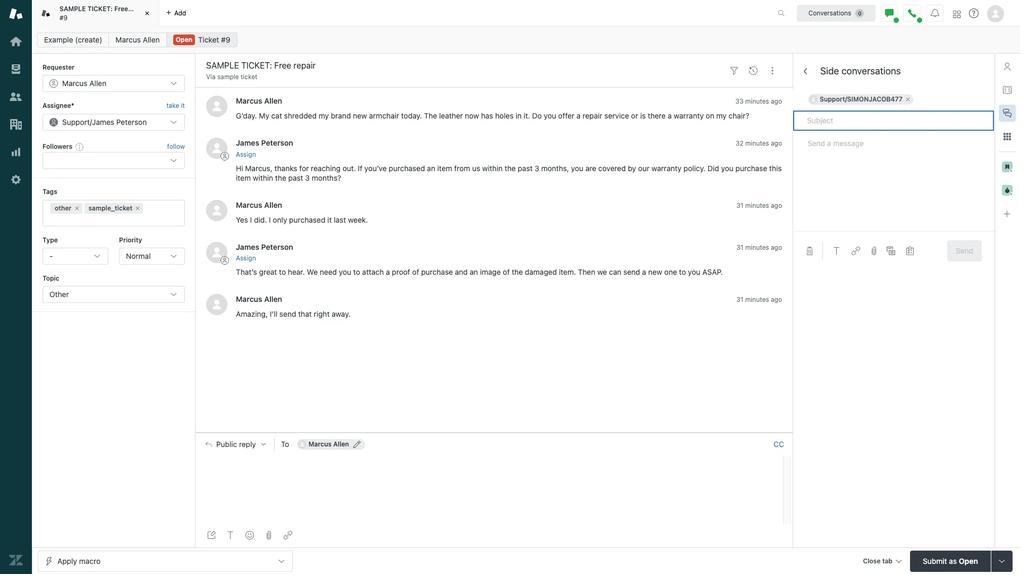 Task type: vqa. For each thing, say whether or not it's contained in the screenshot.
Messaging.
no



Task type: describe. For each thing, give the bounding box(es) containing it.
31 minutes ago text field
[[737, 295, 782, 303]]

topic element
[[43, 286, 185, 303]]

offer
[[558, 111, 575, 120]]

type
[[43, 236, 58, 244]]

covered
[[599, 164, 626, 173]]

week.
[[348, 215, 368, 224]]

remove image for sample_ticket
[[135, 205, 141, 211]]

1 horizontal spatial send
[[624, 267, 640, 276]]

you right did
[[721, 164, 734, 173]]

add button
[[159, 0, 193, 26]]

requester element
[[43, 75, 185, 92]]

2 of from the left
[[503, 267, 510, 276]]

that's
[[236, 267, 257, 276]]

32 minutes ago
[[736, 139, 782, 147]]

marcus up amazing,
[[236, 294, 262, 303]]

minutes for that's great to hear. we need you to attach a proof of purchase and an image of the damaged item. then we can send a new one to you asap.
[[746, 243, 769, 251]]

zendesk support image
[[9, 7, 23, 21]]

james inside assignee* element
[[92, 117, 114, 126]]

cc
[[774, 439, 784, 448]]

customer context image
[[1003, 62, 1012, 71]]

edit user image
[[353, 440, 361, 448]]

remove image
[[905, 96, 911, 103]]

g'day.
[[236, 111, 257, 120]]

allen up the 'i'll'
[[264, 294, 282, 303]]

take
[[166, 102, 179, 110]]

we
[[307, 267, 318, 276]]

1 ago from the top
[[771, 97, 782, 105]]

armchair
[[369, 111, 399, 120]]

you right do
[[544, 111, 556, 120]]

topic
[[43, 274, 59, 282]]

i'll
[[270, 309, 278, 318]]

an inside hi marcus, thanks for reaching out. if you've purchased an item from us within the past 3 months, you are covered by our warranty policy. did you purchase this item within the past 3 months?
[[427, 164, 435, 173]]

asap.
[[703, 267, 723, 276]]

go back image
[[801, 67, 810, 75]]

conversations
[[842, 66, 901, 77]]

31 for attach
[[737, 243, 744, 251]]

button displays agent's chat status as online. image
[[885, 9, 894, 17]]

there
[[648, 111, 666, 120]]

follow button
[[167, 142, 185, 151]]

marcus allen up my
[[236, 96, 282, 105]]

ticket
[[241, 73, 257, 81]]

send
[[956, 246, 974, 255]]

(create)
[[75, 35, 102, 44]]

1 horizontal spatial add link (cmd k) image
[[852, 247, 860, 255]]

knowledge image
[[1003, 86, 1012, 94]]

1 horizontal spatial 3
[[535, 164, 539, 173]]

only
[[273, 215, 287, 224]]

marcus allen up did.
[[236, 200, 282, 209]]

views image
[[9, 62, 23, 76]]

has
[[481, 111, 493, 120]]

0 vertical spatial warranty
[[674, 111, 704, 120]]

0 horizontal spatial send
[[280, 309, 296, 318]]

get help image
[[969, 9, 979, 18]]

tabs tab list
[[32, 0, 767, 27]]

support / james peterson
[[62, 117, 147, 126]]

1 horizontal spatial format text image
[[833, 247, 841, 255]]

other
[[55, 204, 71, 212]]

image
[[480, 267, 501, 276]]

repair inside sample ticket: free repair #9
[[130, 5, 148, 13]]

1 vertical spatial 3
[[305, 173, 310, 182]]

0 vertical spatial item
[[437, 164, 452, 173]]

events image
[[749, 66, 758, 75]]

then
[[578, 267, 596, 276]]

/
[[90, 117, 92, 126]]

close image
[[142, 8, 153, 19]]

months?
[[312, 173, 341, 182]]

support
[[62, 117, 90, 126]]

1 horizontal spatial within
[[482, 164, 503, 173]]

side conversations
[[821, 66, 901, 77]]

allen inside 'secondary' element
[[143, 35, 160, 44]]

draft mode image
[[207, 531, 216, 539]]

1 i from the left
[[250, 215, 252, 224]]

warranty inside hi marcus, thanks for reaching out. if you've purchased an item from us within the past 3 months, you are covered by our warranty policy. did you purchase this item within the past 3 months?
[[652, 164, 682, 173]]

on
[[706, 111, 715, 120]]

priority
[[119, 236, 142, 244]]

tags
[[43, 188, 57, 196]]

0 horizontal spatial item
[[236, 173, 251, 182]]

and
[[455, 267, 468, 276]]

bookmarks image
[[1002, 162, 1013, 172]]

if
[[358, 164, 363, 173]]

31 minutes ago text field for that's great to hear. we need you to attach a proof of purchase and an image of the damaged item. then we can send a new one to you asap.
[[737, 243, 782, 251]]

is
[[640, 111, 646, 120]]

item.
[[559, 267, 576, 276]]

3 to from the left
[[679, 267, 686, 276]]

submit
[[923, 556, 947, 565]]

marcus up yes
[[236, 200, 262, 209]]

1 of from the left
[[412, 267, 419, 276]]

you left asap.
[[688, 267, 701, 276]]

requester
[[43, 63, 75, 71]]

0 vertical spatial past
[[518, 164, 533, 173]]

james for hi
[[236, 138, 259, 147]]

followers element
[[43, 152, 185, 169]]

us
[[472, 164, 480, 173]]

leather
[[439, 111, 463, 120]]

customers image
[[9, 90, 23, 104]]

1 horizontal spatial open
[[959, 556, 978, 565]]

33 minutes ago text field
[[736, 97, 782, 105]]

attach
[[362, 267, 384, 276]]

followers
[[43, 142, 72, 150]]

follow
[[167, 142, 185, 150]]

0 horizontal spatial subject field
[[204, 59, 723, 72]]

notifications image
[[931, 9, 940, 17]]

marcus allen right marcus.allen@example.com icon
[[309, 440, 349, 448]]

send button
[[948, 240, 982, 261]]

close
[[863, 557, 881, 565]]

james peterson link for marcus,
[[236, 138, 293, 147]]

ticket
[[198, 35, 219, 44]]

marcus allen link inside 'secondary' element
[[109, 32, 167, 47]]

shredded
[[284, 111, 317, 120]]

info on adding followers image
[[76, 142, 84, 151]]

you right need
[[339, 267, 351, 276]]

do
[[532, 111, 542, 120]]

2 i from the left
[[269, 215, 271, 224]]

marcus allen link for amazing,
[[236, 294, 282, 303]]

ticket:
[[88, 5, 113, 13]]

marcus right marcus.allen@example.com icon
[[309, 440, 332, 448]]

- button
[[43, 248, 108, 265]]

purchase inside hi marcus, thanks for reaching out. if you've purchased an item from us within the past 3 months, you are covered by our warranty policy. did you purchase this item within the past 3 months?
[[736, 164, 768, 173]]

can
[[609, 267, 622, 276]]

displays possible ticket submission types image
[[998, 557, 1007, 565]]

peterson for that's
[[261, 242, 293, 251]]

Side conversation composer text field
[[806, 139, 982, 224]]

0 horizontal spatial past
[[288, 173, 303, 182]]

that
[[298, 309, 312, 318]]

one
[[665, 267, 677, 276]]

allen up only
[[264, 200, 282, 209]]

assignee*
[[43, 102, 74, 110]]

admin image
[[9, 173, 23, 187]]

free
[[114, 5, 128, 13]]

assignee* element
[[43, 114, 185, 131]]

submit as open
[[923, 556, 978, 565]]

g'day. my cat shredded my brand new armchair today. the leather now has holes in it. do you offer a repair service or is there a warranty on my chair?
[[236, 111, 750, 120]]

assign for that's
[[236, 254, 256, 262]]

public reply button
[[196, 433, 274, 455]]

apply macro
[[57, 556, 101, 565]]

1 my from the left
[[319, 111, 329, 120]]

31 for week.
[[737, 201, 744, 209]]

yes i did. i only purchased it last week.
[[236, 215, 368, 224]]

other
[[49, 290, 69, 299]]

assign for hi
[[236, 150, 256, 158]]



Task type: locate. For each thing, give the bounding box(es) containing it.
tab containing sample ticket: free repair
[[32, 0, 159, 27]]

2 31 from the top
[[737, 243, 744, 251]]

hi
[[236, 164, 243, 173]]

marcus allen
[[116, 35, 160, 44], [62, 79, 106, 88], [236, 96, 282, 105], [236, 200, 282, 209], [236, 294, 282, 303], [309, 440, 349, 448]]

get started image
[[9, 35, 23, 48]]

3 left months,
[[535, 164, 539, 173]]

conversations
[[809, 9, 852, 17]]

normal
[[126, 251, 151, 260]]

1 vertical spatial repair
[[583, 111, 603, 120]]

to left attach
[[353, 267, 360, 276]]

tab
[[883, 557, 893, 565]]

marcus.allen@example.com image
[[298, 440, 307, 448]]

2 ago from the top
[[771, 139, 782, 147]]

ago for that's great to hear. we need you to attach a proof of purchase and an image of the damaged item. then we can send a new one to you asap.
[[771, 243, 782, 251]]

1 horizontal spatial subject field
[[793, 110, 995, 131]]

add link (cmd k) image right add attachment image
[[284, 531, 292, 539]]

0 vertical spatial an
[[427, 164, 435, 173]]

james up the hi
[[236, 138, 259, 147]]

peterson up the thanks
[[261, 138, 293, 147]]

marcus allen link down close image
[[109, 32, 167, 47]]

my right on
[[717, 111, 727, 120]]

1 vertical spatial 31
[[737, 243, 744, 251]]

0 horizontal spatial add link (cmd k) image
[[284, 531, 292, 539]]

3 ago from the top
[[771, 201, 782, 209]]

secondary element
[[32, 29, 1020, 50]]

marcus allen link for g'day.
[[236, 96, 282, 105]]

format text image
[[833, 247, 841, 255], [226, 531, 235, 539]]

support/simonjacob477
[[820, 95, 903, 103]]

insert ticket comments image
[[887, 247, 896, 255]]

1 horizontal spatial i
[[269, 215, 271, 224]]

james up that's
[[236, 242, 259, 251]]

of right the proof on the left of page
[[412, 267, 419, 276]]

1 horizontal spatial purchase
[[736, 164, 768, 173]]

peterson inside assignee* element
[[116, 117, 147, 126]]

2 assign from the top
[[236, 254, 256, 262]]

attach files image
[[870, 247, 879, 255]]

assign button for hi
[[236, 150, 256, 159]]

5 minutes from the top
[[746, 295, 769, 303]]

james peterson assign
[[236, 138, 293, 158], [236, 242, 293, 262]]

33 minutes ago
[[736, 97, 782, 105]]

purchase left 'this'
[[736, 164, 768, 173]]

hide composer image
[[490, 428, 499, 437]]

allen inside the "requester" element
[[89, 79, 106, 88]]

warranty right our
[[652, 164, 682, 173]]

repair right the free
[[130, 5, 148, 13]]

ago for yes i did. i only purchased it last week.
[[771, 201, 782, 209]]

example
[[44, 35, 73, 44]]

the right us
[[505, 164, 516, 173]]

an right and
[[470, 267, 478, 276]]

set child ticket fields image
[[906, 247, 915, 255]]

1 horizontal spatial item
[[437, 164, 452, 173]]

as
[[949, 556, 957, 565]]

sample ticket: free repair #9
[[60, 5, 148, 22]]

31 minutes ago text field for yes i did. i only purchased it last week.
[[737, 201, 782, 209]]

0 vertical spatial format text image
[[833, 247, 841, 255]]

new right "brand"
[[353, 111, 367, 120]]

james peterson assign for great
[[236, 242, 293, 262]]

james peterson assign for marcus,
[[236, 138, 293, 158]]

time tracking image
[[1002, 185, 1013, 196]]

32
[[736, 139, 744, 147]]

#9 inside 'secondary' element
[[221, 35, 230, 44]]

new
[[353, 111, 367, 120], [648, 267, 663, 276]]

public
[[216, 440, 237, 448]]

1 horizontal spatial remove image
[[135, 205, 141, 211]]

of
[[412, 267, 419, 276], [503, 267, 510, 276]]

2 vertical spatial 31 minutes ago
[[737, 295, 782, 303]]

1 horizontal spatial #9
[[221, 35, 230, 44]]

marcus allen link up amazing,
[[236, 294, 282, 303]]

minutes for amazing, i'll send that right away.
[[746, 295, 769, 303]]

0 horizontal spatial purchase
[[421, 267, 453, 276]]

assign up that's
[[236, 254, 256, 262]]

1 horizontal spatial past
[[518, 164, 533, 173]]

subject field down remove image on the top right of the page
[[793, 110, 995, 131]]

1 vertical spatial purchase
[[421, 267, 453, 276]]

1 horizontal spatial purchased
[[389, 164, 425, 173]]

james peterson assign up great
[[236, 242, 293, 262]]

james right support
[[92, 117, 114, 126]]

marcus allen down close image
[[116, 35, 160, 44]]

1 31 from the top
[[737, 201, 744, 209]]

0 vertical spatial repair
[[130, 5, 148, 13]]

it left last
[[328, 215, 332, 224]]

0 vertical spatial assign button
[[236, 150, 256, 159]]

to right one
[[679, 267, 686, 276]]

peterson for hi
[[261, 138, 293, 147]]

0 vertical spatial james peterson link
[[236, 138, 293, 147]]

purchased
[[389, 164, 425, 173], [289, 215, 325, 224]]

cat
[[271, 111, 282, 120]]

0 horizontal spatial remove image
[[74, 205, 80, 211]]

assign
[[236, 150, 256, 158], [236, 254, 256, 262]]

1 vertical spatial open
[[959, 556, 978, 565]]

0 vertical spatial 31 minutes ago text field
[[737, 201, 782, 209]]

31 minutes ago text field left discard this conversation icon on the right of page
[[737, 243, 782, 251]]

0 vertical spatial 31
[[737, 201, 744, 209]]

1 minutes from the top
[[746, 97, 769, 105]]

new left one
[[648, 267, 663, 276]]

Subject field
[[204, 59, 723, 72], [793, 110, 995, 131]]

marcus allen inside 'secondary' element
[[116, 35, 160, 44]]

right
[[314, 309, 330, 318]]

months,
[[541, 164, 569, 173]]

filter image
[[730, 66, 739, 75]]

from
[[454, 164, 470, 173]]

allen down close image
[[143, 35, 160, 44]]

item left 'from'
[[437, 164, 452, 173]]

1 james peterson assign from the top
[[236, 138, 293, 158]]

remove image right other
[[74, 205, 80, 211]]

hear.
[[288, 267, 305, 276]]

marcus allen inside the "requester" element
[[62, 79, 106, 88]]

organizations image
[[9, 117, 23, 131]]

1 assign from the top
[[236, 150, 256, 158]]

2 vertical spatial 31
[[737, 295, 744, 303]]

5 ago from the top
[[771, 295, 782, 303]]

insert emojis image
[[246, 531, 254, 539]]

macro
[[79, 556, 101, 565]]

1 horizontal spatial it
[[328, 215, 332, 224]]

ago for amazing, i'll send that right away.
[[771, 295, 782, 303]]

2 james peterson link from the top
[[236, 242, 293, 251]]

via
[[206, 73, 216, 81]]

0 vertical spatial add link (cmd k) image
[[852, 247, 860, 255]]

now
[[465, 111, 479, 120]]

i
[[250, 215, 252, 224], [269, 215, 271, 224]]

1 31 minutes ago from the top
[[737, 201, 782, 209]]

31 minutes ago for attach
[[737, 243, 782, 251]]

minutes for hi marcus, thanks for reaching out. if you've purchased an item from us within the past 3 months, you are covered by our warranty policy. did you purchase this item within the past 3 months?
[[746, 139, 769, 147]]

1 horizontal spatial an
[[470, 267, 478, 276]]

marcus allen link up my
[[236, 96, 282, 105]]

normal button
[[119, 248, 185, 265]]

allen up support / james peterson at the top of the page
[[89, 79, 106, 88]]

4 ago from the top
[[771, 243, 782, 251]]

0 horizontal spatial open
[[176, 36, 192, 44]]

you've
[[365, 164, 387, 173]]

marcus inside 'secondary' element
[[116, 35, 141, 44]]

31 minutes ago text field down 'this'
[[737, 201, 782, 209]]

a left the proof on the left of page
[[386, 267, 390, 276]]

0 vertical spatial 31 minutes ago
[[737, 201, 782, 209]]

to
[[279, 267, 286, 276], [353, 267, 360, 276], [679, 267, 686, 276]]

subject field up now
[[204, 59, 723, 72]]

remove image
[[74, 205, 80, 211], [135, 205, 141, 211]]

marcus down the free
[[116, 35, 141, 44]]

send right the can
[[624, 267, 640, 276]]

zendesk products image
[[954, 10, 961, 18]]

today.
[[401, 111, 422, 120]]

0 vertical spatial open
[[176, 36, 192, 44]]

for
[[299, 164, 309, 173]]

james for that's
[[236, 242, 259, 251]]

0 vertical spatial purchased
[[389, 164, 425, 173]]

marcus allen link for yes
[[236, 200, 282, 209]]

1 vertical spatial send
[[280, 309, 296, 318]]

1 assign button from the top
[[236, 150, 256, 159]]

4 minutes from the top
[[746, 243, 769, 251]]

apps image
[[1003, 132, 1012, 141]]

31 minutes ago for week.
[[737, 201, 782, 209]]

3 minutes from the top
[[746, 201, 769, 209]]

1 horizontal spatial repair
[[583, 111, 603, 120]]

0 vertical spatial #9
[[60, 14, 68, 22]]

chair?
[[729, 111, 750, 120]]

repair left service
[[583, 111, 603, 120]]

1 vertical spatial assign
[[236, 254, 256, 262]]

1 vertical spatial warranty
[[652, 164, 682, 173]]

1 horizontal spatial new
[[648, 267, 663, 276]]

2 minutes from the top
[[746, 139, 769, 147]]

add link (cmd k) image
[[852, 247, 860, 255], [284, 531, 292, 539]]

allen left edit user icon on the left bottom of the page
[[333, 440, 349, 448]]

a
[[577, 111, 581, 120], [668, 111, 672, 120], [386, 267, 390, 276], [642, 267, 646, 276]]

1 vertical spatial assign button
[[236, 254, 256, 263]]

0 horizontal spatial 3
[[305, 173, 310, 182]]

of right image
[[503, 267, 510, 276]]

we
[[598, 267, 607, 276]]

minutes
[[746, 97, 769, 105], [746, 139, 769, 147], [746, 201, 769, 209], [746, 243, 769, 251], [746, 295, 769, 303]]

open right as
[[959, 556, 978, 565]]

0 vertical spatial within
[[482, 164, 503, 173]]

1 vertical spatial james peterson assign
[[236, 242, 293, 262]]

repair
[[130, 5, 148, 13], [583, 111, 603, 120]]

marcus down requester
[[62, 79, 87, 88]]

1 horizontal spatial to
[[353, 267, 360, 276]]

2 horizontal spatial to
[[679, 267, 686, 276]]

0 horizontal spatial #9
[[60, 14, 68, 22]]

1 vertical spatial within
[[253, 173, 273, 182]]

marcus up g'day.
[[236, 96, 262, 105]]

warranty
[[674, 111, 704, 120], [652, 164, 682, 173]]

1 vertical spatial it
[[328, 215, 332, 224]]

2 remove image from the left
[[135, 205, 141, 211]]

marcus allen up amazing,
[[236, 294, 282, 303]]

allen up the cat
[[264, 96, 282, 105]]

need
[[320, 267, 337, 276]]

send right the 'i'll'
[[280, 309, 296, 318]]

damaged
[[525, 267, 557, 276]]

avatar image
[[809, 95, 818, 104], [206, 96, 227, 117], [206, 138, 227, 159], [206, 200, 227, 221], [206, 242, 227, 263], [206, 294, 227, 315]]

1 horizontal spatial of
[[503, 267, 510, 276]]

0 vertical spatial purchase
[[736, 164, 768, 173]]

assign button for that's
[[236, 254, 256, 263]]

zendesk image
[[9, 553, 23, 567]]

service
[[605, 111, 629, 120]]

great
[[259, 267, 277, 276]]

an left 'from'
[[427, 164, 435, 173]]

take it button
[[166, 101, 185, 111]]

2 vertical spatial the
[[512, 267, 523, 276]]

i right did.
[[269, 215, 271, 224]]

repair inside conversationlabel log
[[583, 111, 603, 120]]

marcus allen down requester
[[62, 79, 106, 88]]

take it
[[166, 102, 185, 110]]

0 horizontal spatial of
[[412, 267, 419, 276]]

the down the thanks
[[275, 173, 286, 182]]

2 to from the left
[[353, 267, 360, 276]]

close tab
[[863, 557, 893, 565]]

remove image right sample_ticket
[[135, 205, 141, 211]]

#9
[[60, 14, 68, 22], [221, 35, 230, 44]]

past left months,
[[518, 164, 533, 173]]

peterson up great
[[261, 242, 293, 251]]

did
[[708, 164, 719, 173]]

add
[[174, 9, 186, 17]]

the left damaged
[[512, 267, 523, 276]]

assign up the hi
[[236, 150, 256, 158]]

1 horizontal spatial my
[[717, 111, 727, 120]]

marcus
[[116, 35, 141, 44], [62, 79, 87, 88], [236, 96, 262, 105], [236, 200, 262, 209], [236, 294, 262, 303], [309, 440, 332, 448]]

our
[[638, 164, 650, 173]]

the
[[505, 164, 516, 173], [275, 173, 286, 182], [512, 267, 523, 276]]

remove image for other
[[74, 205, 80, 211]]

format text image right draft mode 'icon'
[[226, 531, 235, 539]]

sample_ticket
[[88, 204, 133, 212]]

2 31 minutes ago text field from the top
[[737, 243, 782, 251]]

31 minutes ago
[[737, 201, 782, 209], [737, 243, 782, 251], [737, 295, 782, 303]]

that's great to hear. we need you to attach a proof of purchase and an image of the damaged item. then we can send a new one to you asap.
[[236, 267, 723, 276]]

#9 right the ticket
[[221, 35, 230, 44]]

purchase left and
[[421, 267, 453, 276]]

reply
[[239, 440, 256, 448]]

you left are
[[571, 164, 584, 173]]

2 31 minutes ago from the top
[[737, 243, 782, 251]]

3
[[535, 164, 539, 173], [305, 173, 310, 182]]

ticket actions image
[[769, 66, 777, 75]]

0 vertical spatial it
[[181, 102, 185, 110]]

assign button up the hi
[[236, 150, 256, 159]]

within right us
[[482, 164, 503, 173]]

33
[[736, 97, 744, 105]]

proof
[[392, 267, 410, 276]]

tab
[[32, 0, 159, 27]]

0 vertical spatial 3
[[535, 164, 539, 173]]

marcus,
[[245, 164, 273, 173]]

-
[[49, 251, 53, 260]]

past down for
[[288, 173, 303, 182]]

to
[[281, 439, 289, 448]]

via sample ticket
[[206, 73, 257, 81]]

within down marcus,
[[253, 173, 273, 182]]

james peterson assign up marcus,
[[236, 138, 293, 158]]

0 horizontal spatial it
[[181, 102, 185, 110]]

minutes for yes i did. i only purchased it last week.
[[746, 201, 769, 209]]

1 vertical spatial james
[[236, 138, 259, 147]]

james peterson link up great
[[236, 242, 293, 251]]

0 vertical spatial subject field
[[204, 59, 723, 72]]

did.
[[254, 215, 267, 224]]

1 vertical spatial format text image
[[226, 531, 235, 539]]

1 vertical spatial purchased
[[289, 215, 325, 224]]

open left the ticket
[[176, 36, 192, 44]]

1 james peterson link from the top
[[236, 138, 293, 147]]

1 vertical spatial 31 minutes ago text field
[[737, 243, 782, 251]]

a right 'offer'
[[577, 111, 581, 120]]

example (create) button
[[37, 32, 109, 47]]

1 vertical spatial the
[[275, 173, 286, 182]]

ticket #9
[[198, 35, 230, 44]]

yes
[[236, 215, 248, 224]]

brand
[[331, 111, 351, 120]]

public reply
[[216, 440, 256, 448]]

purchased right only
[[289, 215, 325, 224]]

it right take
[[181, 102, 185, 110]]

james peterson link up marcus,
[[236, 138, 293, 147]]

32 minutes ago text field
[[736, 139, 782, 147]]

0 horizontal spatial purchased
[[289, 215, 325, 224]]

are
[[586, 164, 597, 173]]

0 horizontal spatial within
[[253, 173, 273, 182]]

0 horizontal spatial my
[[319, 111, 329, 120]]

1 remove image from the left
[[74, 205, 80, 211]]

marcus inside the "requester" element
[[62, 79, 87, 88]]

by
[[628, 164, 636, 173]]

0 horizontal spatial new
[[353, 111, 367, 120]]

1 vertical spatial item
[[236, 173, 251, 182]]

0 vertical spatial james
[[92, 117, 114, 126]]

assign button
[[236, 150, 256, 159], [236, 254, 256, 263]]

0 vertical spatial new
[[353, 111, 367, 120]]

amazing, i'll send that right away.
[[236, 309, 351, 318]]

1 vertical spatial 31 minutes ago
[[737, 243, 782, 251]]

1 vertical spatial subject field
[[793, 110, 995, 131]]

peterson right /
[[116, 117, 147, 126]]

#9 inside sample ticket: free repair #9
[[60, 14, 68, 22]]

format text image right discard this conversation icon on the right of page
[[833, 247, 841, 255]]

2 vertical spatial peterson
[[261, 242, 293, 251]]

reaching
[[311, 164, 341, 173]]

2 james peterson assign from the top
[[236, 242, 293, 262]]

2 vertical spatial james
[[236, 242, 259, 251]]

item down the hi
[[236, 173, 251, 182]]

a left one
[[642, 267, 646, 276]]

warranty left on
[[674, 111, 704, 120]]

2 assign button from the top
[[236, 254, 256, 263]]

31 minutes ago text field
[[737, 201, 782, 209], [737, 243, 782, 251]]

0 horizontal spatial format text image
[[226, 531, 235, 539]]

0 horizontal spatial repair
[[130, 5, 148, 13]]

#9 down sample
[[60, 14, 68, 22]]

open inside 'secondary' element
[[176, 36, 192, 44]]

james peterson link for great
[[236, 242, 293, 251]]

3 31 from the top
[[737, 295, 744, 303]]

i right yes
[[250, 215, 252, 224]]

1 31 minutes ago text field from the top
[[737, 201, 782, 209]]

1 vertical spatial #9
[[221, 35, 230, 44]]

assign button up that's
[[236, 254, 256, 263]]

marcus allen link up did.
[[236, 200, 282, 209]]

ago for hi marcus, thanks for reaching out. if you've purchased an item from us within the past 3 months, you are covered by our warranty policy. did you purchase this item within the past 3 months?
[[771, 139, 782, 147]]

purchased inside hi marcus, thanks for reaching out. if you've purchased an item from us within the past 3 months, you are covered by our warranty policy. did you purchase this item within the past 3 months?
[[389, 164, 425, 173]]

0 vertical spatial send
[[624, 267, 640, 276]]

0 vertical spatial assign
[[236, 150, 256, 158]]

add link (cmd k) image left attach files icon
[[852, 247, 860, 255]]

3 31 minutes ago from the top
[[737, 295, 782, 303]]

1 vertical spatial peterson
[[261, 138, 293, 147]]

0 horizontal spatial to
[[279, 267, 286, 276]]

conversationlabel log
[[196, 87, 793, 432]]

it inside conversationlabel log
[[328, 215, 332, 224]]

discard this conversation image
[[806, 247, 814, 255]]

3 down for
[[305, 173, 310, 182]]

1 to from the left
[[279, 267, 286, 276]]

you
[[544, 111, 556, 120], [571, 164, 584, 173], [721, 164, 734, 173], [339, 267, 351, 276], [688, 267, 701, 276]]

1 vertical spatial past
[[288, 173, 303, 182]]

0 vertical spatial peterson
[[116, 117, 147, 126]]

to left hear.
[[279, 267, 286, 276]]

my left "brand"
[[319, 111, 329, 120]]

a right 'there'
[[668, 111, 672, 120]]

1 vertical spatial add link (cmd k) image
[[284, 531, 292, 539]]

my
[[259, 111, 269, 120]]

reporting image
[[9, 145, 23, 159]]

it inside button
[[181, 102, 185, 110]]

1 vertical spatial an
[[470, 267, 478, 276]]

main element
[[0, 0, 32, 574]]

add attachment image
[[265, 531, 273, 539]]

0 vertical spatial james peterson assign
[[236, 138, 293, 158]]

close tab button
[[859, 550, 906, 573]]

holes
[[495, 111, 514, 120]]

side
[[821, 66, 839, 77]]

0 vertical spatial the
[[505, 164, 516, 173]]

0 horizontal spatial an
[[427, 164, 435, 173]]

1 vertical spatial new
[[648, 267, 663, 276]]

purchased right you've
[[389, 164, 425, 173]]

2 my from the left
[[717, 111, 727, 120]]



